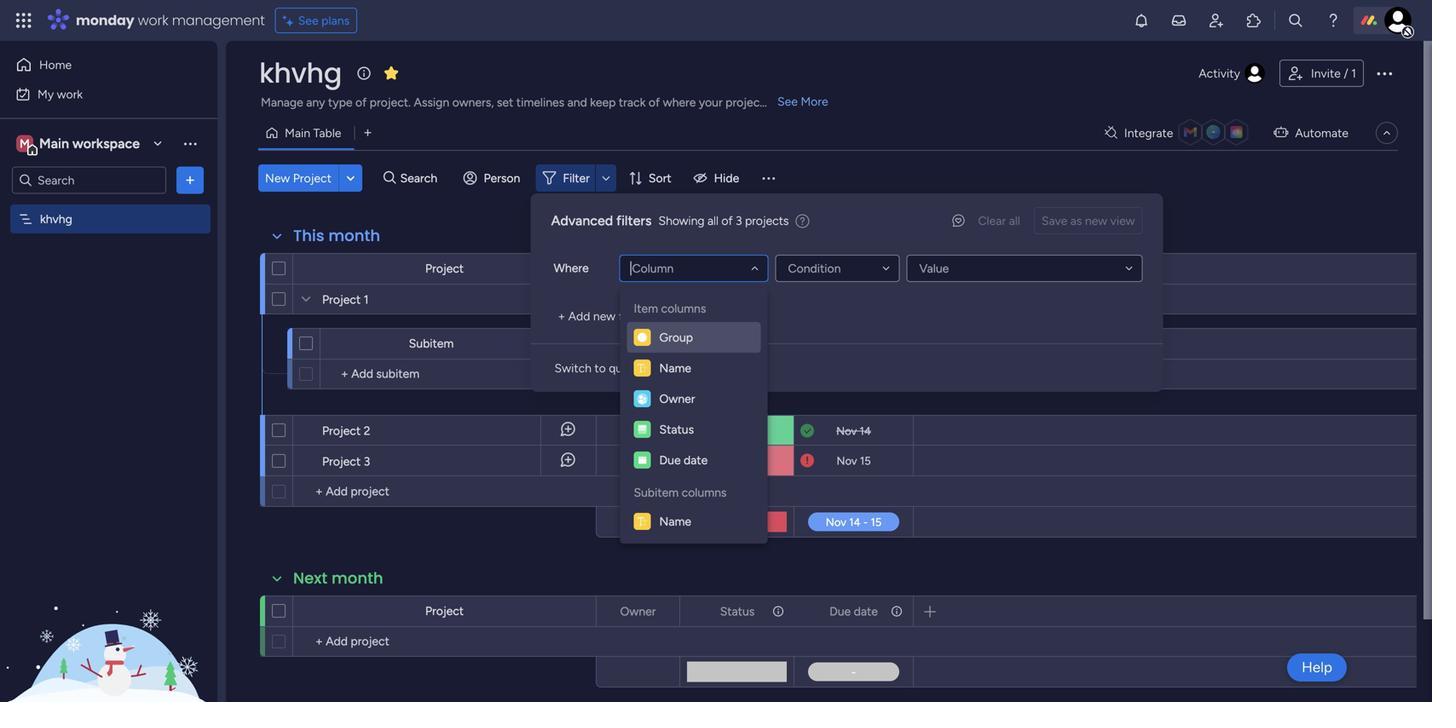 Task type: locate. For each thing, give the bounding box(es) containing it.
date for this month
[[854, 262, 878, 276]]

of right the type
[[355, 95, 367, 110]]

hide
[[714, 171, 739, 185]]

all right clear
[[1009, 214, 1020, 228]]

0 vertical spatial 1
[[1351, 66, 1356, 81]]

1 vertical spatial columns
[[682, 485, 727, 500]]

columns for item columns
[[661, 301, 706, 316]]

1 horizontal spatial all
[[1009, 214, 1020, 228]]

1 vertical spatial new
[[593, 309, 616, 323]]

khvhg up any
[[259, 54, 342, 92]]

0 vertical spatial see
[[298, 13, 318, 28]]

2 due date field from the top
[[825, 602, 882, 621]]

to
[[594, 361, 606, 375]]

status
[[720, 262, 755, 276], [667, 337, 701, 351], [659, 422, 694, 437], [720, 604, 755, 619]]

due date for next month
[[829, 604, 878, 619]]

lottie animation image
[[0, 530, 217, 702]]

person
[[484, 171, 520, 185]]

month inside next month field
[[332, 568, 383, 589]]

0 horizontal spatial see
[[298, 13, 318, 28]]

stands.
[[767, 95, 805, 110]]

2 vertical spatial due date
[[829, 604, 878, 619]]

new right add
[[593, 309, 616, 323]]

0 vertical spatial work
[[138, 11, 168, 30]]

khvhg down search in workspace field at the top of page
[[40, 212, 72, 226]]

1 vertical spatial filters
[[640, 361, 671, 375]]

showing
[[658, 214, 704, 228]]

0 vertical spatial subitem
[[409, 336, 454, 351]]

month right this
[[328, 225, 380, 247]]

1 vertical spatial name
[[659, 514, 691, 529]]

of right track
[[649, 95, 660, 110]]

v2 search image
[[383, 169, 396, 188]]

0 horizontal spatial work
[[57, 87, 83, 101]]

new right as
[[1085, 214, 1107, 228]]

1 horizontal spatial options image
[[889, 597, 901, 626]]

see more link
[[776, 93, 830, 110]]

your
[[699, 95, 723, 110]]

Status field
[[716, 260, 759, 278], [662, 335, 706, 353], [716, 602, 759, 621]]

month right next
[[332, 568, 383, 589]]

v2 overdue deadline image
[[800, 453, 814, 469]]

3 left 'projects'
[[736, 214, 742, 228]]

where
[[663, 95, 696, 110]]

0 horizontal spatial 3
[[364, 454, 370, 469]]

filters
[[616, 213, 652, 229], [640, 361, 671, 375]]

owners,
[[452, 95, 494, 110]]

main workspace
[[39, 136, 140, 152]]

work right my
[[57, 87, 83, 101]]

nov left "14" on the bottom right
[[836, 424, 857, 438]]

workspace options image
[[182, 135, 199, 152]]

value
[[919, 261, 949, 276]]

new for view
[[1085, 214, 1107, 228]]

name down group
[[659, 361, 691, 375]]

main inside 'button'
[[285, 126, 310, 140]]

Due date field
[[825, 260, 882, 278], [825, 602, 882, 621]]

0 vertical spatial due date
[[829, 262, 878, 276]]

more
[[801, 94, 828, 109]]

1 horizontal spatial see
[[777, 94, 798, 109]]

khvhg
[[259, 54, 342, 92], [40, 212, 72, 226]]

1 vertical spatial khvhg
[[40, 212, 72, 226]]

main left table
[[285, 126, 310, 140]]

0 vertical spatial date
[[854, 262, 878, 276]]

of
[[355, 95, 367, 110], [649, 95, 660, 110], [721, 214, 733, 228]]

1 vertical spatial nov
[[837, 454, 857, 468]]

1
[[1351, 66, 1356, 81], [364, 292, 369, 307]]

1 horizontal spatial 3
[[736, 214, 742, 228]]

khvhg inside list box
[[40, 212, 72, 226]]

this
[[293, 225, 324, 247]]

menu image
[[760, 170, 777, 187]]

+ Add subitem text field
[[329, 364, 507, 384]]

main
[[285, 126, 310, 140], [39, 136, 69, 152]]

next month
[[293, 568, 383, 589]]

Owner field
[[616, 260, 660, 278], [562, 335, 606, 353], [616, 602, 660, 621]]

0 horizontal spatial new
[[593, 309, 616, 323]]

2 nov from the top
[[837, 454, 857, 468]]

new inside button
[[1085, 214, 1107, 228]]

options image
[[182, 172, 199, 189], [889, 597, 901, 626]]

0 vertical spatial new
[[1085, 214, 1107, 228]]

hide button
[[687, 165, 749, 192]]

1 vertical spatial owner field
[[562, 335, 606, 353]]

collapse board header image
[[1380, 126, 1394, 140]]

filter
[[563, 171, 590, 185]]

1 vertical spatial 1
[[364, 292, 369, 307]]

person button
[[457, 165, 530, 192]]

0 vertical spatial 3
[[736, 214, 742, 228]]

main inside workspace selection element
[[39, 136, 69, 152]]

project.
[[370, 95, 411, 110]]

1 down this month "field"
[[364, 292, 369, 307]]

1 horizontal spatial 1
[[1351, 66, 1356, 81]]

working on it
[[701, 293, 772, 307]]

1 vertical spatial 3
[[364, 454, 370, 469]]

project
[[726, 95, 764, 110]]

due
[[829, 262, 851, 276], [659, 453, 681, 468], [829, 604, 851, 619]]

2 horizontal spatial of
[[721, 214, 733, 228]]

2 vertical spatial status field
[[716, 602, 759, 621]]

new inside button
[[593, 309, 616, 323]]

filters right quick
[[640, 361, 671, 375]]

table
[[313, 126, 341, 140]]

date for next month
[[854, 604, 878, 619]]

of left 'projects'
[[721, 214, 733, 228]]

0 horizontal spatial all
[[707, 214, 718, 228]]

3 down 2
[[364, 454, 370, 469]]

work
[[138, 11, 168, 30], [57, 87, 83, 101]]

0 vertical spatial status field
[[716, 260, 759, 278]]

2 all from the left
[[1009, 214, 1020, 228]]

main table
[[285, 126, 341, 140]]

on
[[749, 293, 762, 307]]

work for monday
[[138, 11, 168, 30]]

add
[[568, 309, 590, 323]]

1 nov from the top
[[836, 424, 857, 438]]

nov for nov 14
[[836, 424, 857, 438]]

1 vertical spatial month
[[332, 568, 383, 589]]

0 vertical spatial khvhg
[[259, 54, 342, 92]]

2 vertical spatial date
[[854, 604, 878, 619]]

1 horizontal spatial of
[[649, 95, 660, 110]]

main right workspace icon at the top left of the page
[[39, 136, 69, 152]]

1 horizontal spatial new
[[1085, 214, 1107, 228]]

work inside button
[[57, 87, 83, 101]]

activity button
[[1192, 60, 1273, 87]]

lottie animation element
[[0, 530, 217, 702]]

search everything image
[[1287, 12, 1304, 29]]

main table button
[[258, 119, 354, 147]]

see for see plans
[[298, 13, 318, 28]]

help
[[1302, 659, 1332, 676]]

0 horizontal spatial of
[[355, 95, 367, 110]]

item
[[634, 301, 658, 316]]

2 vertical spatial due
[[829, 604, 851, 619]]

3
[[736, 214, 742, 228], [364, 454, 370, 469]]

0 vertical spatial columns
[[661, 301, 706, 316]]

1 vertical spatial date
[[684, 453, 708, 468]]

see left "plans"
[[298, 13, 318, 28]]

where
[[554, 261, 589, 275]]

save
[[1042, 214, 1067, 228]]

name down subitem columns
[[659, 514, 691, 529]]

1 vertical spatial options image
[[889, 597, 901, 626]]

1 vertical spatial due date field
[[825, 602, 882, 621]]

help image
[[1325, 12, 1342, 29]]

1 horizontal spatial subitem
[[634, 485, 679, 500]]

see
[[298, 13, 318, 28], [777, 94, 798, 109]]

work for my
[[57, 87, 83, 101]]

main for main table
[[285, 126, 310, 140]]

0 vertical spatial name
[[659, 361, 691, 375]]

Next month field
[[289, 568, 388, 590]]

khvhg field
[[255, 54, 346, 92]]

1 horizontal spatial work
[[138, 11, 168, 30]]

workspace selection element
[[16, 133, 142, 156]]

filters down 'sort' popup button
[[616, 213, 652, 229]]

1 right /
[[1351, 66, 1356, 81]]

advanced filters showing all of 3 projects
[[551, 213, 789, 229]]

switch to quick filters button
[[548, 355, 678, 382]]

1 vertical spatial due
[[659, 453, 681, 468]]

month inside this month "field"
[[328, 225, 380, 247]]

0 horizontal spatial khvhg
[[40, 212, 72, 226]]

+
[[558, 309, 565, 323]]

see left the more
[[777, 94, 798, 109]]

my
[[38, 87, 54, 101]]

see plans button
[[275, 8, 357, 33]]

14
[[860, 424, 871, 438]]

/
[[1344, 66, 1348, 81]]

nov left 15
[[837, 454, 857, 468]]

0 vertical spatial options image
[[182, 172, 199, 189]]

0 horizontal spatial main
[[39, 136, 69, 152]]

1 vertical spatial see
[[777, 94, 798, 109]]

1 vertical spatial subitem
[[634, 485, 679, 500]]

0 horizontal spatial subitem
[[409, 336, 454, 351]]

all right showing
[[707, 214, 718, 228]]

subitem for subitem columns
[[634, 485, 679, 500]]

see inside button
[[298, 13, 318, 28]]

subitem
[[409, 336, 454, 351], [634, 485, 679, 500]]

2 horizontal spatial options image
[[1374, 63, 1395, 84]]

1 all from the left
[[707, 214, 718, 228]]

date
[[854, 262, 878, 276], [684, 453, 708, 468], [854, 604, 878, 619]]

new
[[1085, 214, 1107, 228], [593, 309, 616, 323]]

keep
[[590, 95, 616, 110]]

project
[[293, 171, 331, 185], [425, 261, 464, 276], [322, 292, 361, 307], [322, 424, 361, 438], [322, 454, 361, 469], [425, 604, 464, 618]]

help button
[[1287, 654, 1347, 682]]

1 horizontal spatial khvhg
[[259, 54, 342, 92]]

0 vertical spatial nov
[[836, 424, 857, 438]]

1 horizontal spatial main
[[285, 126, 310, 140]]

option
[[0, 204, 217, 207]]

work right monday at the top
[[138, 11, 168, 30]]

1 vertical spatial status field
[[662, 335, 706, 353]]

due date field for this month
[[825, 260, 882, 278]]

2 vertical spatial owner field
[[616, 602, 660, 621]]

month for this month
[[328, 225, 380, 247]]

due date for this month
[[829, 262, 878, 276]]

1 due date field from the top
[[825, 260, 882, 278]]

0 vertical spatial due date field
[[825, 260, 882, 278]]

column information image
[[771, 262, 785, 276], [771, 605, 785, 618], [890, 605, 904, 618]]

working
[[701, 293, 746, 307]]

0 vertical spatial due
[[829, 262, 851, 276]]

0 vertical spatial month
[[328, 225, 380, 247]]

1 vertical spatial work
[[57, 87, 83, 101]]

project 1
[[322, 292, 369, 307]]

monday work management
[[76, 11, 265, 30]]

see for see more
[[777, 94, 798, 109]]

options image
[[1374, 63, 1395, 84], [655, 597, 667, 626], [771, 597, 782, 626]]



Task type: describe. For each thing, give the bounding box(es) containing it.
1 inside invite / 1 button
[[1351, 66, 1356, 81]]

quick
[[609, 361, 637, 375]]

select product image
[[15, 12, 32, 29]]

and
[[567, 95, 587, 110]]

2
[[364, 424, 370, 438]]

autopilot image
[[1274, 121, 1288, 143]]

main for main workspace
[[39, 136, 69, 152]]

notifications image
[[1133, 12, 1150, 29]]

add view image
[[364, 127, 371, 139]]

+ Add project text field
[[302, 482, 588, 502]]

nov 14
[[836, 424, 871, 438]]

inbox image
[[1170, 12, 1187, 29]]

activity
[[1199, 66, 1240, 81]]

item columns
[[634, 301, 706, 316]]

show board description image
[[354, 65, 374, 82]]

v2 user feedback image
[[953, 212, 964, 230]]

track
[[619, 95, 646, 110]]

month for next month
[[332, 568, 383, 589]]

save as new view
[[1042, 214, 1135, 228]]

invite / 1 button
[[1279, 60, 1364, 87]]

next
[[293, 568, 327, 589]]

0 vertical spatial filters
[[616, 213, 652, 229]]

+ Add project text field
[[302, 632, 588, 652]]

status for date the status field
[[667, 337, 701, 351]]

1 vertical spatial due date
[[659, 453, 708, 468]]

manage any type of project. assign owners, set timelines and keep track of where your project stands.
[[261, 95, 805, 110]]

0 horizontal spatial options image
[[182, 172, 199, 189]]

timelines
[[516, 95, 564, 110]]

clear all button
[[971, 207, 1027, 234]]

see plans
[[298, 13, 350, 28]]

integrate
[[1124, 126, 1173, 140]]

invite / 1
[[1311, 66, 1356, 81]]

new
[[265, 171, 290, 185]]

home button
[[10, 51, 183, 78]]

column information image for status
[[771, 605, 785, 618]]

m
[[20, 136, 30, 151]]

project 3
[[322, 454, 370, 469]]

date
[[789, 337, 814, 351]]

my work button
[[10, 81, 183, 108]]

new project
[[265, 171, 331, 185]]

view
[[1110, 214, 1135, 228]]

this month
[[293, 225, 380, 247]]

status field for date
[[662, 335, 706, 353]]

manage
[[261, 95, 303, 110]]

remove from favorites image
[[383, 64, 400, 81]]

arrow down image
[[596, 168, 616, 188]]

monday
[[76, 11, 134, 30]]

invite
[[1311, 66, 1341, 81]]

advanced
[[551, 213, 613, 229]]

This month field
[[289, 225, 385, 247]]

management
[[172, 11, 265, 30]]

nov 15
[[837, 454, 871, 468]]

new project button
[[258, 165, 338, 192]]

plans
[[321, 13, 350, 28]]

clear
[[978, 214, 1006, 228]]

workspace image
[[16, 134, 33, 153]]

Date field
[[785, 335, 819, 353]]

column information image for due date
[[890, 605, 904, 618]]

as
[[1070, 214, 1082, 228]]

project inside new project button
[[293, 171, 331, 185]]

filters inside button
[[640, 361, 671, 375]]

workspace
[[72, 136, 140, 152]]

sort button
[[621, 165, 682, 192]]

save as new view button
[[1034, 207, 1143, 234]]

status for owner the status field
[[720, 604, 755, 619]]

switch
[[554, 361, 592, 375]]

status field for owner
[[716, 602, 759, 621]]

group
[[659, 330, 693, 345]]

invite members image
[[1208, 12, 1225, 29]]

due date field for next month
[[825, 602, 882, 621]]

clear all
[[978, 214, 1020, 228]]

subitem for subitem
[[409, 336, 454, 351]]

nov for nov 15
[[837, 454, 857, 468]]

condition
[[788, 261, 841, 276]]

column information image
[[890, 262, 904, 276]]

columns for subitem columns
[[682, 485, 727, 500]]

home
[[39, 58, 72, 72]]

see more
[[777, 94, 828, 109]]

0 horizontal spatial 1
[[364, 292, 369, 307]]

0 horizontal spatial options image
[[655, 597, 667, 626]]

0 vertical spatial owner field
[[616, 260, 660, 278]]

due for next month
[[829, 604, 851, 619]]

1 name from the top
[[659, 361, 691, 375]]

subitem columns
[[634, 485, 727, 500]]

angle down image
[[347, 172, 355, 185]]

gary orlando image
[[1384, 7, 1412, 34]]

sort
[[649, 171, 671, 185]]

assign
[[414, 95, 449, 110]]

new for filter
[[593, 309, 616, 323]]

due for this month
[[829, 262, 851, 276]]

learn more image
[[796, 214, 809, 230]]

status for the top the status field
[[720, 262, 755, 276]]

set
[[497, 95, 513, 110]]

+ add new filter
[[558, 309, 643, 323]]

v2 done deadline image
[[800, 423, 814, 439]]

all inside advanced filters showing all of 3 projects
[[707, 214, 718, 228]]

+ add new filter button
[[551, 303, 650, 330]]

of inside advanced filters showing all of 3 projects
[[721, 214, 733, 228]]

15
[[860, 454, 871, 468]]

switch to quick filters
[[554, 361, 671, 375]]

Search in workspace field
[[36, 170, 142, 190]]

apps image
[[1245, 12, 1262, 29]]

khvhg list box
[[0, 201, 217, 464]]

projects
[[745, 214, 789, 228]]

filter
[[618, 309, 643, 323]]

Search field
[[396, 166, 447, 190]]

any
[[306, 95, 325, 110]]

automate
[[1295, 126, 1348, 140]]

project 2
[[322, 424, 370, 438]]

type
[[328, 95, 352, 110]]

all inside clear all button
[[1009, 214, 1020, 228]]

3 inside advanced filters showing all of 3 projects
[[736, 214, 742, 228]]

my work
[[38, 87, 83, 101]]

filter button
[[536, 165, 616, 192]]

dapulse integrations image
[[1105, 127, 1117, 139]]

column
[[632, 261, 674, 276]]

2 name from the top
[[659, 514, 691, 529]]

1 horizontal spatial options image
[[771, 597, 782, 626]]



Task type: vqa. For each thing, say whether or not it's contained in the screenshot.
the Gantt button
no



